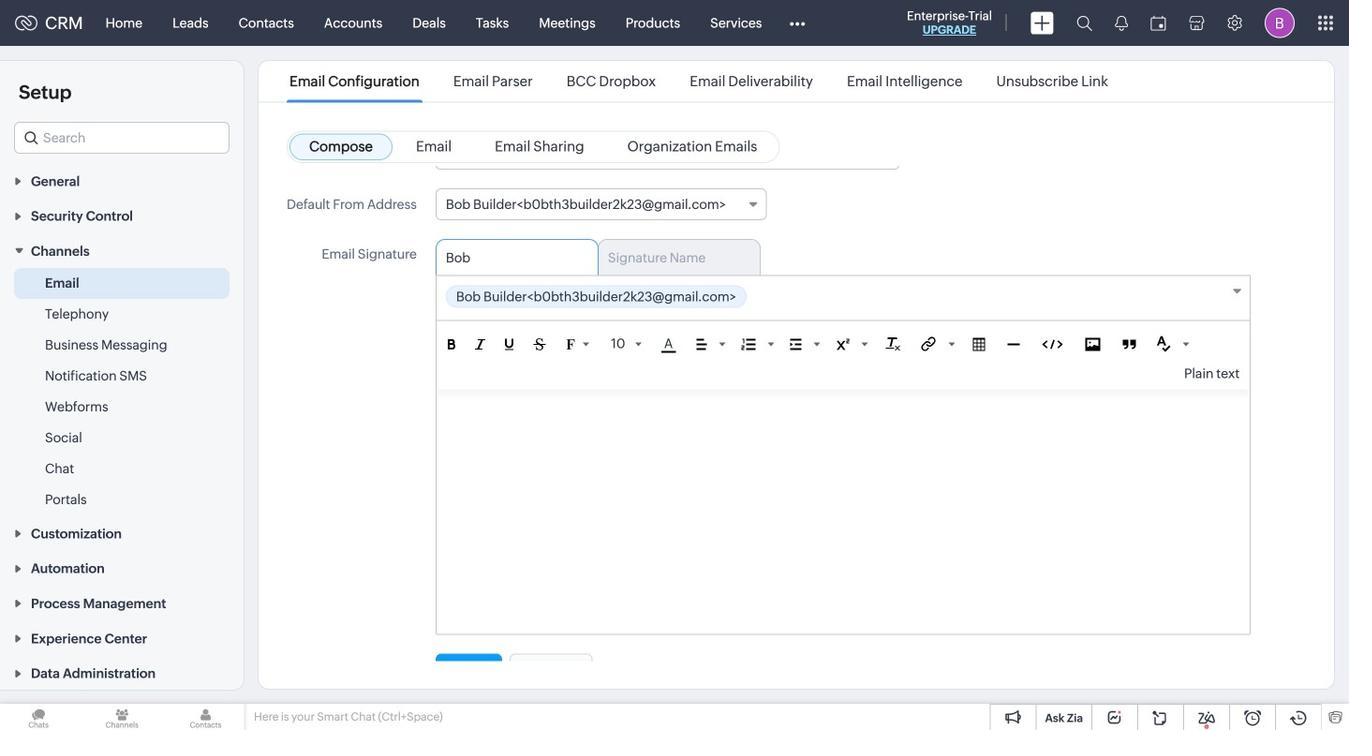 Task type: describe. For each thing, give the bounding box(es) containing it.
create menu element
[[1020, 0, 1066, 45]]

search image
[[1077, 15, 1093, 31]]

channels image
[[84, 704, 161, 730]]

signals image
[[1115, 15, 1128, 31]]

calendar image
[[1151, 15, 1167, 30]]

profile image
[[1265, 8, 1295, 38]]

profile element
[[1254, 0, 1306, 45]]

chats image
[[0, 704, 77, 730]]

create menu image
[[1031, 12, 1054, 34]]

2 signature name text field from the left
[[608, 250, 736, 265]]



Task type: locate. For each thing, give the bounding box(es) containing it.
0 horizontal spatial signature name text field
[[446, 250, 574, 265]]

search element
[[1066, 0, 1104, 46]]

Search text field
[[15, 123, 229, 153]]

Other Modules field
[[777, 8, 818, 38]]

none field the search
[[14, 122, 230, 154]]

logo image
[[15, 15, 37, 30]]

signals element
[[1104, 0, 1140, 46]]

1 signature name text field from the left
[[446, 250, 574, 265]]

Signature Name text field
[[446, 250, 574, 265], [608, 250, 736, 265]]

script image
[[836, 339, 850, 350]]

spell check image
[[1157, 336, 1171, 352]]

1 horizontal spatial signature name text field
[[608, 250, 736, 265]]

tab list
[[436, 239, 1251, 275]]

list
[[273, 61, 1126, 102]]

indent image
[[790, 339, 802, 350]]

contacts image
[[167, 704, 244, 730]]

list image
[[742, 339, 756, 350]]

None field
[[14, 122, 230, 154], [436, 188, 767, 220], [437, 276, 1250, 321], [436, 188, 767, 220], [437, 276, 1250, 321]]

alignment image
[[697, 339, 707, 350]]

links image
[[922, 336, 937, 351]]

region
[[0, 268, 244, 515]]



